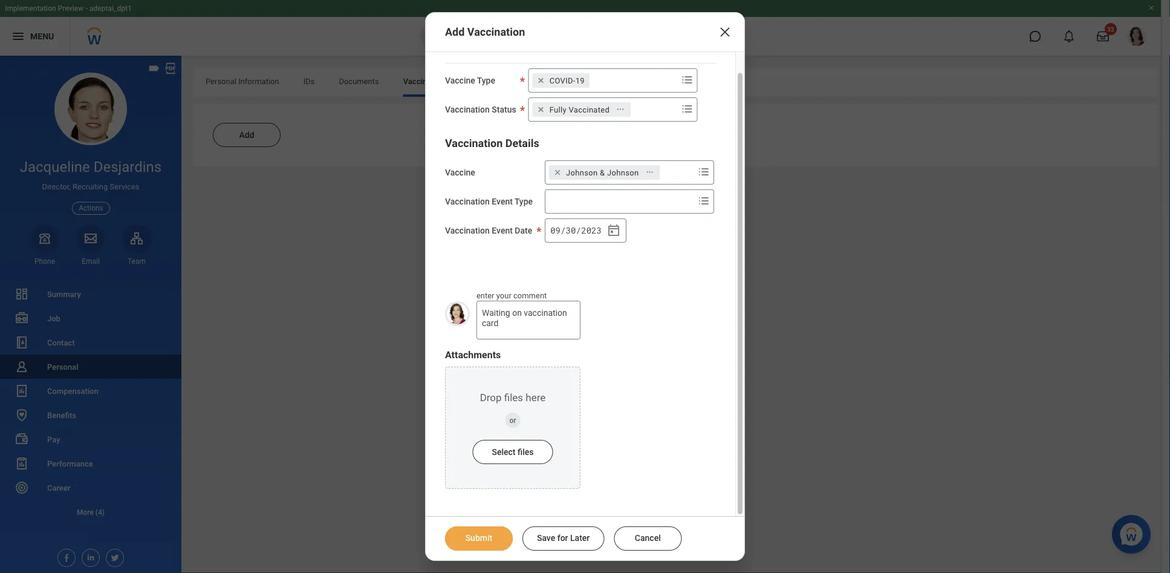 Task type: describe. For each thing, give the bounding box(es) containing it.
vaccine for vaccine
[[445, 167, 475, 177]]

1 vertical spatial prompts image
[[697, 164, 712, 179]]

twitter image
[[107, 549, 120, 563]]

implementation preview -   adeptai_dpt1 banner
[[0, 0, 1162, 56]]

fully
[[550, 105, 567, 114]]

attachments region
[[445, 349, 581, 489]]

compensation image
[[15, 384, 29, 398]]

vaccination for vaccination event type
[[445, 197, 490, 207]]

-
[[85, 4, 88, 13]]

x small image for type
[[535, 74, 547, 86]]

performance link
[[0, 451, 182, 476]]

fully vaccinated, press delete to clear value. option
[[533, 102, 631, 117]]

personal information
[[206, 77, 279, 86]]

vaccination event type
[[445, 197, 533, 207]]

cancel
[[635, 533, 661, 543]]

personal inside navigation pane 'region'
[[47, 362, 78, 371]]

profile logan mcneil element
[[1121, 23, 1155, 50]]

enter your comment
[[477, 291, 547, 300]]

ids
[[304, 77, 315, 86]]

x image
[[718, 25, 733, 39]]

johnson & johnson, press delete to clear value. option
[[549, 165, 660, 180]]

desjardins
[[94, 158, 162, 175]]

attachments
[[445, 349, 501, 360]]

compensation link
[[0, 379, 182, 403]]

background
[[633, 77, 675, 86]]

johnson & johnson element
[[566, 167, 639, 178]]

information
[[238, 77, 279, 86]]

compensation
[[47, 386, 98, 395]]

save
[[537, 533, 556, 543]]

career image
[[15, 480, 29, 495]]

phone jacqueline desjardins element
[[31, 256, 59, 266]]

benefits
[[47, 411, 76, 420]]

09
[[551, 225, 561, 236]]

tag image
[[148, 62, 161, 75]]

career
[[47, 483, 70, 492]]

recruiting
[[73, 182, 108, 191]]

&
[[600, 168, 605, 177]]

pay image
[[15, 432, 29, 447]]

services
[[110, 182, 139, 191]]

performance image
[[15, 456, 29, 471]]

tab list containing personal information
[[194, 68, 1159, 97]]

your
[[497, 291, 512, 300]]

1 johnson from the left
[[566, 168, 598, 177]]

background check
[[633, 77, 699, 86]]

inbox large image
[[1098, 30, 1110, 42]]

prompts image for event
[[697, 194, 712, 208]]

mail image
[[84, 231, 98, 246]]

vaccinations
[[403, 77, 449, 86]]

facebook image
[[58, 549, 71, 563]]

action bar region
[[426, 517, 745, 551]]

covid-
[[550, 76, 576, 85]]

vaccination up workplace
[[468, 26, 525, 38]]

actions
[[79, 204, 103, 212]]

summary
[[47, 290, 81, 299]]

2 / from the left
[[576, 225, 582, 236]]

actions button
[[72, 202, 110, 215]]

jacqueline
[[20, 158, 90, 175]]

covid-19 element
[[550, 75, 585, 86]]

pay link
[[0, 427, 182, 451]]

personal for personal information
[[206, 77, 237, 86]]

cancel button
[[614, 526, 682, 551]]

date
[[515, 226, 533, 236]]

summary image
[[15, 287, 29, 301]]

tests
[[512, 77, 531, 86]]

later
[[571, 533, 590, 543]]

vaccination for vaccination event date
[[445, 226, 490, 236]]

vaccine for vaccine type
[[445, 76, 475, 86]]

covid-19, press delete to clear value. option
[[533, 73, 590, 88]]

fully vaccinated element
[[550, 104, 610, 115]]

documents
[[339, 77, 379, 86]]

team jacqueline desjardins element
[[123, 256, 151, 266]]

or
[[510, 416, 516, 425]]

view team image
[[129, 231, 144, 246]]

1 / from the left
[[561, 225, 566, 236]]



Task type: locate. For each thing, give the bounding box(es) containing it.
personal notes
[[555, 77, 609, 86]]

dialog
[[425, 12, 746, 561]]

0 vertical spatial prompts image
[[681, 102, 695, 116]]

/ right 09
[[561, 225, 566, 236]]

personal image
[[15, 359, 29, 374]]

0 horizontal spatial type
[[477, 76, 496, 86]]

/ right 30
[[576, 225, 582, 236]]

x small image inside covid-19, press delete to clear value. option
[[535, 74, 547, 86]]

select
[[492, 447, 516, 457]]

vaccination details group
[[445, 136, 717, 244]]

phone button
[[31, 224, 59, 266]]

type
[[477, 76, 496, 86], [515, 197, 533, 207]]

johnson
[[566, 168, 598, 177], [608, 168, 639, 177]]

personal for personal notes
[[555, 77, 586, 86]]

0 vertical spatial event
[[492, 197, 513, 207]]

x small image
[[535, 74, 547, 86], [535, 103, 547, 115]]

contact
[[47, 338, 75, 347]]

save for later button
[[523, 526, 605, 551]]

tab list
[[194, 68, 1159, 97]]

contact link
[[0, 330, 182, 355]]

0 horizontal spatial johnson
[[566, 168, 598, 177]]

personal
[[206, 77, 237, 86], [555, 77, 586, 86], [47, 362, 78, 371]]

1 vertical spatial type
[[515, 197, 533, 207]]

x small image
[[552, 166, 564, 178]]

job
[[47, 314, 60, 323]]

details
[[506, 137, 540, 150]]

2 event from the top
[[492, 226, 513, 236]]

0 horizontal spatial add
[[239, 130, 254, 140]]

list
[[0, 282, 182, 524]]

search image
[[432, 29, 447, 44]]

2 horizontal spatial personal
[[555, 77, 586, 86]]

1 vaccine from the top
[[445, 76, 475, 86]]

type inside vaccination details group
[[515, 197, 533, 207]]

vaccine
[[445, 76, 475, 86], [445, 167, 475, 177]]

0 vertical spatial related actions image
[[617, 105, 625, 114]]

1 vertical spatial event
[[492, 226, 513, 236]]

1 horizontal spatial add
[[445, 26, 465, 38]]

vaccinated
[[569, 105, 610, 114]]

event for type
[[492, 197, 513, 207]]

related actions image for vaccine
[[646, 168, 654, 176]]

contact image
[[15, 335, 29, 350]]

for
[[558, 533, 569, 543]]

add vaccination
[[445, 26, 525, 38]]

related actions image inside johnson & johnson, press delete to clear value. option
[[646, 168, 654, 176]]

close environment banner image
[[1149, 4, 1156, 11]]

email jacqueline desjardins element
[[77, 256, 105, 266]]

vaccination details
[[445, 137, 540, 150]]

30
[[566, 225, 576, 236]]

job link
[[0, 306, 182, 330]]

phone
[[34, 257, 55, 266]]

1 horizontal spatial johnson
[[608, 168, 639, 177]]

phone image
[[36, 231, 53, 246]]

adeptai_dpt1
[[90, 4, 132, 13]]

add inside button
[[239, 130, 254, 140]]

vaccination up vaccination event date
[[445, 197, 490, 207]]

workplace tests
[[473, 77, 531, 86]]

summary link
[[0, 282, 182, 306]]

vaccine up vaccination event type
[[445, 167, 475, 177]]

email
[[82, 257, 100, 266]]

benefits link
[[0, 403, 182, 427]]

prompts image
[[681, 102, 695, 116], [697, 164, 712, 179], [697, 194, 712, 208]]

submit
[[466, 533, 493, 543]]

19
[[576, 76, 585, 85]]

select files button
[[473, 440, 553, 464]]

vaccination details button
[[445, 137, 540, 150]]

calendar image
[[607, 223, 622, 238]]

0 horizontal spatial personal
[[47, 362, 78, 371]]

related actions image inside fully vaccinated, press delete to clear value. option
[[617, 105, 625, 114]]

employee's photo (logan mcneil) image
[[445, 301, 470, 326]]

johnson right &
[[608, 168, 639, 177]]

add for add vaccination
[[445, 26, 465, 38]]

personal link
[[0, 355, 182, 379]]

director, recruiting services
[[42, 182, 139, 191]]

2 vertical spatial prompts image
[[697, 194, 712, 208]]

Vaccination Event Type field
[[546, 190, 695, 212]]

related actions image for vaccination status
[[617, 105, 625, 114]]

benefits image
[[15, 408, 29, 422]]

prompts image for status
[[681, 102, 695, 116]]

/
[[561, 225, 566, 236], [576, 225, 582, 236]]

add
[[445, 26, 465, 38], [239, 130, 254, 140]]

related actions image
[[617, 105, 625, 114], [646, 168, 654, 176]]

0 vertical spatial x small image
[[535, 74, 547, 86]]

2023
[[582, 225, 602, 236]]

email button
[[77, 224, 105, 266]]

enter
[[477, 291, 495, 300]]

select files
[[492, 447, 534, 457]]

navigation pane region
[[0, 56, 182, 573]]

0 vertical spatial type
[[477, 76, 496, 86]]

linkedin image
[[82, 549, 96, 562]]

vaccination status
[[445, 105, 517, 115]]

covid-19
[[550, 76, 585, 85]]

1 vertical spatial vaccine
[[445, 167, 475, 177]]

09 / 30 / 2023
[[551, 225, 602, 236]]

add down personal information
[[239, 130, 254, 140]]

fully vaccinated
[[550, 105, 610, 114]]

performance
[[47, 459, 93, 468]]

implementation
[[5, 4, 56, 13]]

1 horizontal spatial type
[[515, 197, 533, 207]]

x small image inside fully vaccinated, press delete to clear value. option
[[535, 103, 547, 115]]

x small image right 'tests'
[[535, 74, 547, 86]]

vaccination down vaccination event type
[[445, 226, 490, 236]]

vaccination for vaccination details
[[445, 137, 503, 150]]

vaccination event date group
[[545, 218, 627, 243]]

submit button
[[445, 526, 513, 551]]

event left date
[[492, 226, 513, 236]]

1 x small image from the top
[[535, 74, 547, 86]]

view printable version (pdf) image
[[164, 62, 177, 75]]

team link
[[123, 224, 151, 266]]

enter your comment text field
[[477, 301, 581, 340]]

1 event from the top
[[492, 197, 513, 207]]

1 horizontal spatial related actions image
[[646, 168, 654, 176]]

event
[[492, 197, 513, 207], [492, 226, 513, 236]]

0 horizontal spatial related actions image
[[617, 105, 625, 114]]

event up vaccination event date
[[492, 197, 513, 207]]

add for add
[[239, 130, 254, 140]]

0 vertical spatial add
[[445, 26, 465, 38]]

vaccine up vaccination status
[[445, 76, 475, 86]]

workplace
[[473, 77, 510, 86]]

list containing summary
[[0, 282, 182, 524]]

director,
[[42, 182, 71, 191]]

career link
[[0, 476, 182, 500]]

1 vertical spatial add
[[239, 130, 254, 140]]

preview
[[58, 4, 84, 13]]

type up date
[[515, 197, 533, 207]]

jacqueline desjardins
[[20, 158, 162, 175]]

0 vertical spatial vaccine
[[445, 76, 475, 86]]

vaccination down vaccination status
[[445, 137, 503, 150]]

type up vaccination status
[[477, 76, 496, 86]]

notes
[[588, 77, 609, 86]]

vaccination down the "vaccine type"
[[445, 105, 490, 115]]

2 vaccine from the top
[[445, 167, 475, 177]]

save for later
[[537, 533, 590, 543]]

related actions image up vaccination event type field
[[646, 168, 654, 176]]

1 vertical spatial related actions image
[[646, 168, 654, 176]]

1 horizontal spatial personal
[[206, 77, 237, 86]]

prompts image
[[681, 72, 695, 87]]

0 horizontal spatial /
[[561, 225, 566, 236]]

1 horizontal spatial /
[[576, 225, 582, 236]]

comment
[[514, 291, 547, 300]]

vaccination event date
[[445, 226, 533, 236]]

add up the "vaccine type"
[[445, 26, 465, 38]]

johnson left &
[[566, 168, 598, 177]]

event for date
[[492, 226, 513, 236]]

files
[[518, 447, 534, 457]]

x small image for status
[[535, 103, 547, 115]]

team
[[128, 257, 146, 266]]

implementation preview -   adeptai_dpt1
[[5, 4, 132, 13]]

vaccination for vaccination status
[[445, 105, 490, 115]]

check
[[677, 77, 699, 86]]

johnson & johnson
[[566, 168, 639, 177]]

vaccine type
[[445, 76, 496, 86]]

add button
[[213, 123, 281, 147]]

2 x small image from the top
[[535, 103, 547, 115]]

dialog containing add vaccination
[[425, 12, 746, 561]]

notifications large image
[[1064, 30, 1076, 42]]

related actions image right "vaccinated"
[[617, 105, 625, 114]]

2 johnson from the left
[[608, 168, 639, 177]]

vaccination
[[468, 26, 525, 38], [445, 105, 490, 115], [445, 137, 503, 150], [445, 197, 490, 207], [445, 226, 490, 236]]

status
[[492, 105, 517, 115]]

vaccine inside vaccination details group
[[445, 167, 475, 177]]

job image
[[15, 311, 29, 326]]

x small image left fully
[[535, 103, 547, 115]]

pay
[[47, 435, 60, 444]]

1 vertical spatial x small image
[[535, 103, 547, 115]]



Task type: vqa. For each thing, say whether or not it's contained in the screenshot.
Support
no



